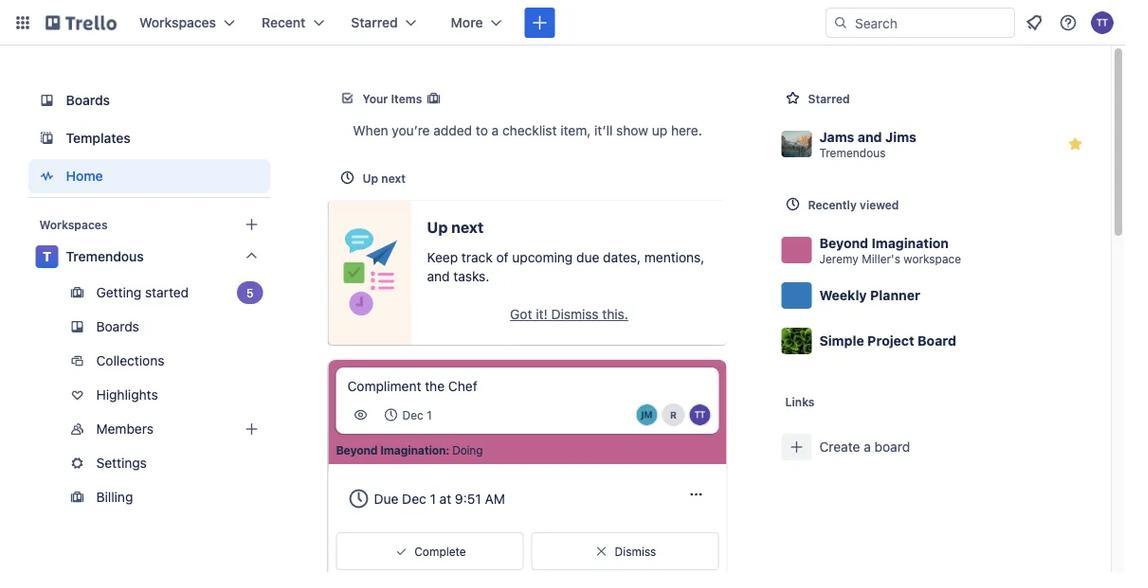 Task type: locate. For each thing, give the bounding box(es) containing it.
simple project board
[[819, 333, 956, 349]]

1 horizontal spatial tremendous
[[819, 146, 886, 160]]

miller's
[[862, 253, 900, 266]]

t
[[43, 249, 51, 264]]

1
[[427, 409, 432, 422], [430, 491, 436, 506]]

up up keep
[[427, 218, 448, 237]]

next up track
[[451, 218, 484, 237]]

boards link up 'collections' link at the left
[[28, 312, 271, 342]]

1 horizontal spatial and
[[858, 129, 882, 145]]

1 down the
[[427, 409, 432, 422]]

starred inside starred "popup button"
[[351, 15, 398, 30]]

jims
[[885, 129, 917, 145]]

1 horizontal spatial up next
[[427, 218, 484, 237]]

recently viewed
[[808, 198, 899, 211]]

1 vertical spatial boards link
[[28, 312, 271, 342]]

1 horizontal spatial starred
[[808, 92, 850, 105]]

1 vertical spatial workspaces
[[39, 218, 108, 231]]

primary element
[[0, 0, 1125, 46]]

starred up jams
[[808, 92, 850, 105]]

boards
[[66, 92, 110, 108], [96, 319, 139, 335]]

2 dec from the top
[[402, 491, 426, 506]]

imagination up 'workspace'
[[872, 235, 949, 251]]

members
[[96, 421, 154, 437]]

0 vertical spatial up next
[[363, 172, 406, 185]]

0 horizontal spatial starred
[[351, 15, 398, 30]]

1 vertical spatial and
[[427, 269, 450, 284]]

1 horizontal spatial up
[[427, 218, 448, 237]]

1 vertical spatial imagination
[[380, 444, 446, 457]]

1 horizontal spatial beyond
[[819, 235, 868, 251]]

dec
[[402, 409, 424, 422], [402, 491, 426, 506]]

up
[[363, 172, 378, 185], [427, 218, 448, 237]]

due
[[576, 250, 599, 265]]

beyond inside "beyond imagination jeremy miller's workspace"
[[819, 235, 868, 251]]

1 horizontal spatial dismiss
[[615, 545, 656, 558]]

0 vertical spatial next
[[381, 172, 406, 185]]

1 vertical spatial dismiss
[[615, 545, 656, 558]]

dismiss
[[551, 307, 599, 322], [615, 545, 656, 558]]

imagination
[[872, 235, 949, 251], [380, 444, 446, 457]]

beyond for beyond imagination : doing
[[336, 444, 378, 457]]

0 horizontal spatial workspaces
[[39, 218, 108, 231]]

1 vertical spatial dec
[[402, 491, 426, 506]]

starred button
[[340, 8, 428, 38]]

checklist
[[502, 123, 557, 138]]

starred
[[351, 15, 398, 30], [808, 92, 850, 105]]

tremendous down jams
[[819, 146, 886, 160]]

upcoming
[[512, 250, 573, 265]]

home
[[66, 168, 103, 184]]

up next down when at the left of the page
[[363, 172, 406, 185]]

0 vertical spatial dec
[[402, 409, 424, 422]]

got it! dismiss this.
[[510, 307, 628, 322]]

0 vertical spatial and
[[858, 129, 882, 145]]

settings
[[96, 455, 147, 471]]

boards link
[[28, 83, 271, 118], [28, 312, 271, 342]]

project
[[868, 333, 914, 349]]

1 left at
[[430, 491, 436, 506]]

tasks.
[[453, 269, 489, 284]]

1 horizontal spatial next
[[451, 218, 484, 237]]

0 vertical spatial imagination
[[872, 235, 949, 251]]

more
[[451, 15, 483, 30]]

0 horizontal spatial imagination
[[380, 444, 446, 457]]

0 horizontal spatial a
[[492, 123, 499, 138]]

item,
[[560, 123, 591, 138]]

a
[[492, 123, 499, 138], [864, 439, 871, 455]]

getting started
[[96, 285, 189, 300]]

1 horizontal spatial workspaces
[[139, 15, 216, 30]]

0 horizontal spatial dismiss
[[551, 307, 599, 322]]

r
[[670, 410, 677, 420]]

0 horizontal spatial beyond
[[336, 444, 378, 457]]

boards up templates
[[66, 92, 110, 108]]

1 vertical spatial up
[[427, 218, 448, 237]]

0 horizontal spatial up
[[363, 172, 378, 185]]

workspace
[[904, 253, 961, 266]]

and
[[858, 129, 882, 145], [427, 269, 450, 284]]

jams and jims tremendous
[[819, 129, 917, 160]]

beyond up jeremy
[[819, 235, 868, 251]]

imagination inside "beyond imagination jeremy miller's workspace"
[[872, 235, 949, 251]]

0 vertical spatial dismiss
[[551, 307, 599, 322]]

at
[[440, 491, 451, 506]]

dec right "due"
[[402, 491, 426, 506]]

0 vertical spatial 1
[[427, 409, 432, 422]]

0 vertical spatial beyond
[[819, 235, 868, 251]]

1 horizontal spatial a
[[864, 439, 871, 455]]

tremendous
[[819, 146, 886, 160], [66, 249, 144, 264]]

a right to
[[492, 123, 499, 138]]

dismiss button
[[531, 533, 719, 571]]

1 vertical spatial starred
[[808, 92, 850, 105]]

0 vertical spatial tremendous
[[819, 146, 886, 160]]

highlights link
[[28, 380, 271, 410]]

collections
[[96, 353, 164, 369]]

Search field
[[848, 9, 1014, 37]]

and down keep
[[427, 269, 450, 284]]

tremendous up getting
[[66, 249, 144, 264]]

imagination down the dec 1 at the left bottom of the page
[[380, 444, 446, 457]]

up next up keep
[[427, 218, 484, 237]]

beyond up "due"
[[336, 444, 378, 457]]

boards link up templates link
[[28, 83, 271, 118]]

compliment the chef
[[347, 379, 477, 394]]

dates,
[[603, 250, 641, 265]]

create a workspace image
[[240, 213, 263, 236]]

the
[[425, 379, 445, 394]]

recently
[[808, 198, 857, 211]]

started
[[145, 285, 189, 300]]

a inside button
[[864, 439, 871, 455]]

template board image
[[36, 127, 58, 150]]

billing
[[96, 490, 133, 505]]

0 vertical spatial workspaces
[[139, 15, 216, 30]]

0 horizontal spatial and
[[427, 269, 450, 284]]

due dec 1 at 9:51 am
[[374, 491, 505, 506]]

create a board button
[[774, 425, 1098, 470]]

1 vertical spatial a
[[864, 439, 871, 455]]

add image
[[240, 418, 263, 441]]

0 horizontal spatial next
[[381, 172, 406, 185]]

0 vertical spatial starred
[[351, 15, 398, 30]]

1 horizontal spatial imagination
[[872, 235, 949, 251]]

templates link
[[28, 121, 271, 155]]

1 vertical spatial beyond
[[336, 444, 378, 457]]

up next
[[363, 172, 406, 185], [427, 218, 484, 237]]

0 horizontal spatial tremendous
[[66, 249, 144, 264]]

a left the board on the right
[[864, 439, 871, 455]]

boards down getting
[[96, 319, 139, 335]]

0 horizontal spatial up next
[[363, 172, 406, 185]]

0 vertical spatial boards link
[[28, 83, 271, 118]]

up down when at the left of the page
[[363, 172, 378, 185]]

and left jims
[[858, 129, 882, 145]]

click to unstar jams and jims. it will be removed from your starred list. image
[[1066, 135, 1085, 154]]

1 vertical spatial tremendous
[[66, 249, 144, 264]]

got it! dismiss this. button
[[427, 300, 711, 330]]

starred up your
[[351, 15, 398, 30]]

planner
[[870, 288, 920, 303]]

0 vertical spatial a
[[492, 123, 499, 138]]

next down "you're"
[[381, 172, 406, 185]]

and inside the keep track of upcoming due dates, mentions, and tasks.
[[427, 269, 450, 284]]

dec down compliment the chef
[[402, 409, 424, 422]]

next
[[381, 172, 406, 185], [451, 218, 484, 237]]



Task type: vqa. For each thing, say whether or not it's contained in the screenshot.
The Color: Red, Title: "Priority" element to the top
no



Task type: describe. For each thing, give the bounding box(es) containing it.
tremendous inside jams and jims tremendous
[[819, 146, 886, 160]]

workspaces button
[[128, 8, 247, 38]]

jeremy
[[819, 253, 859, 266]]

dec 1
[[402, 409, 432, 422]]

0 vertical spatial boards
[[66, 92, 110, 108]]

beyond imagination : doing
[[336, 444, 483, 457]]

got
[[510, 307, 532, 322]]

jams
[[819, 129, 855, 145]]

open information menu image
[[1059, 13, 1078, 32]]

settings link
[[28, 448, 271, 479]]

up
[[652, 123, 668, 138]]

create
[[819, 439, 860, 455]]

members link
[[28, 414, 271, 445]]

create board or workspace image
[[530, 13, 549, 32]]

workspaces inside popup button
[[139, 15, 216, 30]]

simple project board link
[[774, 319, 1098, 364]]

doing
[[452, 444, 483, 457]]

weekly planner link
[[774, 273, 1098, 319]]

when
[[353, 123, 388, 138]]

items
[[391, 92, 422, 105]]

complete button
[[336, 533, 524, 571]]

when you're added to a checklist item, it'll show up here.
[[353, 123, 702, 138]]

added
[[434, 123, 472, 138]]

getting
[[96, 285, 141, 300]]

complete
[[414, 545, 466, 558]]

search image
[[833, 15, 848, 30]]

:
[[446, 444, 450, 457]]

links
[[785, 395, 815, 409]]

templates
[[66, 130, 131, 146]]

back to home image
[[46, 8, 117, 38]]

home image
[[36, 165, 58, 188]]

1 vertical spatial 1
[[430, 491, 436, 506]]

of
[[496, 250, 509, 265]]

recent button
[[250, 8, 336, 38]]

weekly
[[819, 288, 867, 303]]

beyond imagination link
[[336, 443, 446, 458]]

recent
[[262, 15, 306, 30]]

due
[[374, 491, 398, 506]]

terry turtle (terryturtle) image
[[1091, 11, 1114, 34]]

highlights
[[96, 387, 158, 403]]

more button
[[440, 8, 513, 38]]

home link
[[28, 159, 271, 193]]

1 dec from the top
[[402, 409, 424, 422]]

board
[[918, 333, 956, 349]]

viewed
[[860, 198, 899, 211]]

imagination for beyond imagination jeremy miller's workspace
[[872, 235, 949, 251]]

compliment
[[347, 379, 421, 394]]

keep track of upcoming due dates, mentions, and tasks.
[[427, 250, 705, 284]]

to
[[476, 123, 488, 138]]

weekly planner
[[819, 288, 920, 303]]

collections link
[[28, 346, 271, 376]]

1 vertical spatial boards
[[96, 319, 139, 335]]

imagination for beyond imagination : doing
[[380, 444, 446, 457]]

billing link
[[28, 482, 271, 513]]

1 boards link from the top
[[28, 83, 271, 118]]

board
[[875, 439, 910, 455]]

track
[[462, 250, 493, 265]]

keep
[[427, 250, 458, 265]]

0 vertical spatial up
[[363, 172, 378, 185]]

mentions,
[[644, 250, 705, 265]]

beyond for beyond imagination jeremy miller's workspace
[[819, 235, 868, 251]]

2 boards link from the top
[[28, 312, 271, 342]]

am
[[485, 491, 505, 506]]

9:51
[[455, 491, 481, 506]]

you're
[[392, 123, 430, 138]]

board image
[[36, 89, 58, 112]]

show
[[616, 123, 648, 138]]

this.
[[602, 307, 628, 322]]

and inside jams and jims tremendous
[[858, 129, 882, 145]]

switch to… image
[[13, 13, 32, 32]]

create a board
[[819, 439, 910, 455]]

5
[[247, 286, 254, 300]]

here.
[[671, 123, 702, 138]]

1 vertical spatial next
[[451, 218, 484, 237]]

it!
[[536, 307, 548, 322]]

it'll
[[594, 123, 613, 138]]

1 vertical spatial up next
[[427, 218, 484, 237]]

your items
[[363, 92, 422, 105]]

your
[[363, 92, 388, 105]]

beyond imagination jeremy miller's workspace
[[819, 235, 961, 266]]

simple
[[819, 333, 864, 349]]

0 notifications image
[[1023, 11, 1046, 34]]

chef
[[448, 379, 477, 394]]



